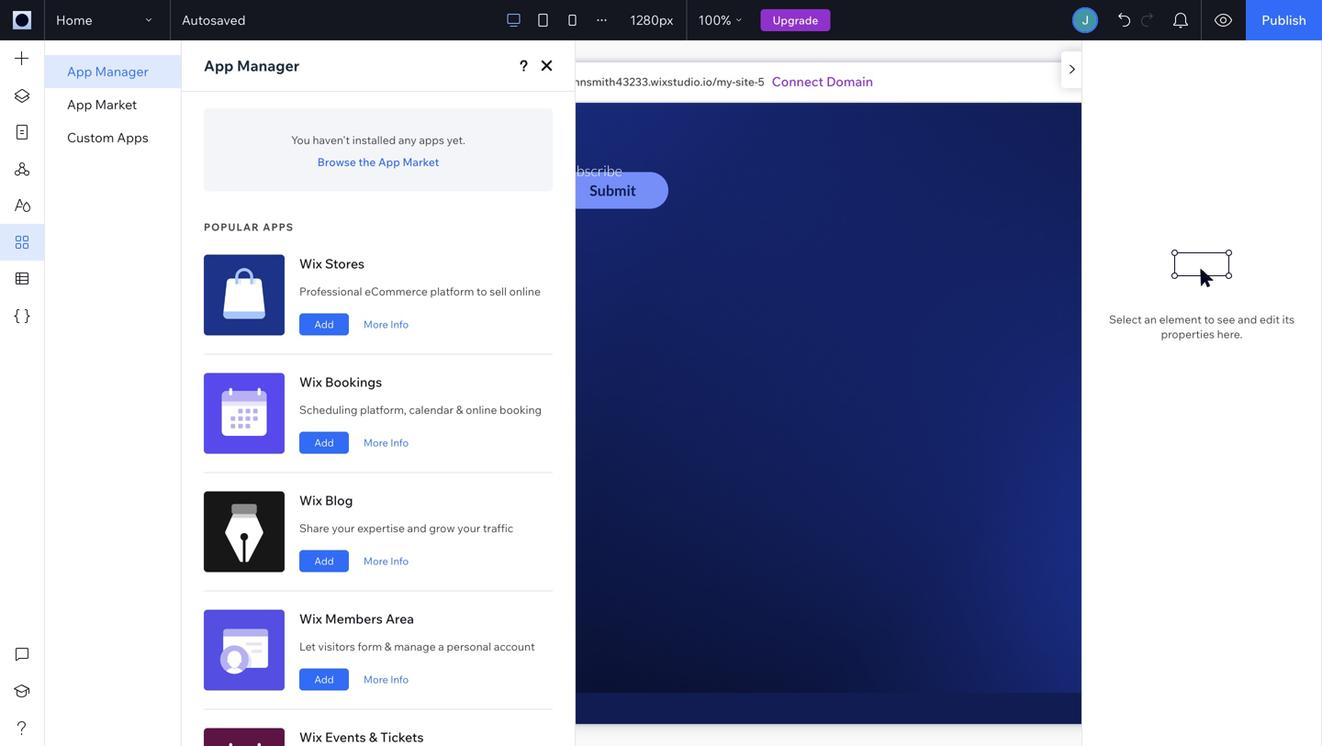 Task type: locate. For each thing, give the bounding box(es) containing it.
2 more info from the top
[[364, 437, 409, 450]]

1 horizontal spatial app manager
[[204, 57, 300, 75]]

more info button
[[356, 314, 416, 336], [356, 432, 416, 454], [356, 551, 416, 573], [356, 669, 416, 691]]

wix left stores
[[300, 256, 322, 272]]

1 add from the top
[[315, 318, 334, 331]]

traffic
[[483, 522, 514, 536]]

& right form
[[385, 640, 392, 654]]

app up custom
[[67, 96, 92, 113]]

4 more from the top
[[364, 674, 388, 687]]

4 more info from the top
[[364, 674, 409, 687]]

more info button down platform,
[[356, 432, 416, 454]]

%
[[721, 12, 732, 28]]

professional ecommerce platform to sell online
[[300, 285, 541, 299]]

select an element to see and edit its properties here.
[[1110, 313, 1295, 341]]

publish button
[[1247, 0, 1323, 40]]

app manager
[[204, 57, 300, 75], [67, 63, 149, 79]]

1 more from the top
[[364, 318, 388, 331]]

element
[[1160, 313, 1202, 327]]

here.
[[1218, 328, 1243, 341]]

add button down 'scheduling'
[[300, 432, 349, 454]]

add button down the "professional"
[[300, 314, 349, 336]]

wix bookings
[[300, 374, 382, 390]]

3 add from the top
[[315, 555, 334, 568]]

1 vertical spatial and
[[407, 522, 427, 536]]

ecommerce
[[365, 285, 428, 299]]

5 wix from the top
[[300, 730, 322, 746]]

market
[[95, 96, 137, 113], [403, 155, 439, 169]]

add down 'scheduling'
[[315, 437, 334, 450]]

market inside "you haven't installed any apps yet. browse the app market"
[[403, 155, 439, 169]]

wix left events
[[300, 730, 322, 746]]

manager
[[237, 57, 300, 75], [95, 63, 149, 79]]

add down 'visitors' on the bottom left of the page
[[315, 674, 334, 687]]

domain
[[827, 73, 874, 90]]

0 horizontal spatial online
[[466, 403, 497, 417]]

add down the "professional"
[[315, 318, 334, 331]]

add
[[315, 318, 334, 331], [315, 437, 334, 450], [315, 555, 334, 568], [315, 674, 334, 687]]

more info button for bookings
[[356, 432, 416, 454]]

and left grow
[[407, 522, 427, 536]]

info down ecommerce
[[391, 318, 409, 331]]

info for wix stores
[[391, 318, 409, 331]]

1 horizontal spatial to
[[1205, 313, 1215, 327]]

1 horizontal spatial &
[[385, 640, 392, 654]]

more down ecommerce
[[364, 318, 388, 331]]

1 more info from the top
[[364, 318, 409, 331]]

2 more info button from the top
[[356, 432, 416, 454]]

to left see
[[1205, 313, 1215, 327]]

market down apps
[[403, 155, 439, 169]]

& right the calendar
[[456, 403, 463, 417]]

to
[[477, 285, 487, 299], [1205, 313, 1215, 327]]

wix members area
[[300, 611, 414, 627]]

add button for stores
[[300, 314, 349, 336]]

calendar
[[409, 403, 454, 417]]

manage
[[394, 640, 436, 654]]

1 info from the top
[[391, 318, 409, 331]]

avatar image
[[1075, 9, 1097, 31]]

form
[[358, 640, 382, 654]]

tickets
[[381, 730, 424, 746]]

more down expertise
[[364, 555, 388, 568]]

0 vertical spatial online
[[510, 285, 541, 299]]

0 vertical spatial to
[[477, 285, 487, 299]]

4 more info button from the top
[[356, 669, 416, 691]]

and right see
[[1239, 313, 1258, 327]]

more info
[[364, 318, 409, 331], [364, 437, 409, 450], [364, 555, 409, 568], [364, 674, 409, 687]]

the
[[359, 155, 376, 169]]

wix for wix members area
[[300, 611, 322, 627]]

2 wix from the top
[[300, 374, 322, 390]]

& right events
[[369, 730, 378, 746]]

3 more info from the top
[[364, 555, 409, 568]]

more info for members
[[364, 674, 409, 687]]

4 add button from the top
[[300, 669, 349, 691]]

info for wix members area
[[391, 674, 409, 687]]

more info down platform,
[[364, 437, 409, 450]]

1 vertical spatial to
[[1205, 313, 1215, 327]]

add for blog
[[315, 555, 334, 568]]

area
[[386, 611, 414, 627]]

more info down form
[[364, 674, 409, 687]]

add button for bookings
[[300, 432, 349, 454]]

more info button for blog
[[356, 551, 416, 573]]

wix up share
[[300, 493, 322, 509]]

add button down share
[[300, 551, 349, 573]]

0 vertical spatial and
[[1239, 313, 1258, 327]]

more info for stores
[[364, 318, 409, 331]]

more info button for stores
[[356, 314, 416, 336]]

2 vertical spatial &
[[369, 730, 378, 746]]

4 info from the top
[[391, 674, 409, 687]]

3 info from the top
[[391, 555, 409, 568]]

yet.
[[447, 133, 466, 147]]

2 horizontal spatial &
[[456, 403, 463, 417]]

1 horizontal spatial and
[[1239, 313, 1258, 327]]

your
[[332, 522, 355, 536], [458, 522, 481, 536]]

0 horizontal spatial your
[[332, 522, 355, 536]]

a
[[439, 640, 445, 654]]

wix up let
[[300, 611, 322, 627]]

blog
[[325, 493, 353, 509]]

apps
[[419, 133, 445, 147]]

app manager up app market
[[67, 63, 149, 79]]

0 vertical spatial &
[[456, 403, 463, 417]]

add for members
[[315, 674, 334, 687]]

0 horizontal spatial manager
[[95, 63, 149, 79]]

more info button down ecommerce
[[356, 314, 416, 336]]

you
[[291, 133, 310, 147]]

site-
[[736, 75, 759, 89]]

1 wix from the top
[[300, 256, 322, 272]]

1 add button from the top
[[300, 314, 349, 336]]

0 horizontal spatial app manager
[[67, 63, 149, 79]]

connect domain button
[[772, 73, 874, 91]]

platform
[[430, 285, 474, 299]]

1 horizontal spatial online
[[510, 285, 541, 299]]

wix up 'scheduling'
[[300, 374, 322, 390]]

info down share your expertise and grow your traffic
[[391, 555, 409, 568]]

online left booking
[[466, 403, 497, 417]]

2 info from the top
[[391, 437, 409, 450]]

app right the the
[[378, 155, 400, 169]]

to inside the select an element to see and edit its properties here.
[[1205, 313, 1215, 327]]

& for members
[[385, 640, 392, 654]]

you haven't installed any apps yet. browse the app market
[[291, 133, 466, 169]]

2 more from the top
[[364, 437, 388, 450]]

account
[[494, 640, 535, 654]]

more for stores
[[364, 318, 388, 331]]

more for blog
[[364, 555, 388, 568]]

3 wix from the top
[[300, 493, 322, 509]]

add down share
[[315, 555, 334, 568]]

let
[[300, 640, 316, 654]]

more info down ecommerce
[[364, 318, 409, 331]]

2 add from the top
[[315, 437, 334, 450]]

home
[[56, 12, 92, 28]]

add button down 'visitors' on the bottom left of the page
[[300, 669, 349, 691]]

market up custom apps
[[95, 96, 137, 113]]

1 horizontal spatial your
[[458, 522, 481, 536]]

1 your from the left
[[332, 522, 355, 536]]

its
[[1283, 313, 1295, 327]]

wix blog
[[300, 493, 353, 509]]

1280 px
[[630, 12, 674, 28]]

share
[[300, 522, 330, 536]]

your right grow
[[458, 522, 481, 536]]

see
[[1218, 313, 1236, 327]]

your down blog
[[332, 522, 355, 536]]

3 more from the top
[[364, 555, 388, 568]]

wix
[[300, 256, 322, 272], [300, 374, 322, 390], [300, 493, 322, 509], [300, 611, 322, 627], [300, 730, 322, 746]]

and
[[1239, 313, 1258, 327], [407, 522, 427, 536]]

more
[[364, 318, 388, 331], [364, 437, 388, 450], [364, 555, 388, 568], [364, 674, 388, 687]]

4 wix from the top
[[300, 611, 322, 627]]

info
[[391, 318, 409, 331], [391, 437, 409, 450], [391, 555, 409, 568], [391, 674, 409, 687]]

wix for wix bookings
[[300, 374, 322, 390]]

2 add button from the top
[[300, 432, 349, 454]]

visitors
[[318, 640, 355, 654]]

browse the app market button
[[317, 147, 440, 177]]

3 more info button from the top
[[356, 551, 416, 573]]

1 more info button from the top
[[356, 314, 416, 336]]

info down manage
[[391, 674, 409, 687]]

add for bookings
[[315, 437, 334, 450]]

0 horizontal spatial to
[[477, 285, 487, 299]]

& for bookings
[[456, 403, 463, 417]]

online right sell
[[510, 285, 541, 299]]

1 horizontal spatial manager
[[237, 57, 300, 75]]

more info for bookings
[[364, 437, 409, 450]]

app manager down autosaved
[[204, 57, 300, 75]]

more info button down expertise
[[356, 551, 416, 573]]

manager up app market
[[95, 63, 149, 79]]

to left sell
[[477, 285, 487, 299]]

wix stores
[[300, 256, 365, 272]]

wix for wix stores
[[300, 256, 322, 272]]

1 horizontal spatial market
[[403, 155, 439, 169]]

wix for wix events & tickets
[[300, 730, 322, 746]]

custom
[[67, 130, 114, 146]]

0 vertical spatial market
[[95, 96, 137, 113]]

manager down autosaved
[[237, 57, 300, 75]]

&
[[456, 403, 463, 417], [385, 640, 392, 654], [369, 730, 378, 746]]

let visitors form & manage a personal account
[[300, 640, 535, 654]]

more info button down form
[[356, 669, 416, 691]]

3 add button from the top
[[300, 551, 349, 573]]

manager for app manager
[[95, 63, 149, 79]]

select
[[1110, 313, 1143, 327]]

more down form
[[364, 674, 388, 687]]

add button
[[300, 314, 349, 336], [300, 432, 349, 454], [300, 551, 349, 573], [300, 669, 349, 691]]

info down platform,
[[391, 437, 409, 450]]

online
[[510, 285, 541, 299], [466, 403, 497, 417]]

share your expertise and grow your traffic
[[300, 522, 514, 536]]

manager for you haven't installed any apps yet.
[[237, 57, 300, 75]]

app
[[204, 57, 234, 75], [67, 63, 92, 79], [67, 96, 92, 113], [378, 155, 400, 169]]

4 add from the top
[[315, 674, 334, 687]]

add button for blog
[[300, 551, 349, 573]]

0 horizontal spatial market
[[95, 96, 137, 113]]

bookings
[[325, 374, 382, 390]]

more down platform,
[[364, 437, 388, 450]]

0 horizontal spatial &
[[369, 730, 378, 746]]

wix for wix blog
[[300, 493, 322, 509]]

add button for members
[[300, 669, 349, 691]]

0 horizontal spatial and
[[407, 522, 427, 536]]

more info down expertise
[[364, 555, 409, 568]]

1 vertical spatial market
[[403, 155, 439, 169]]

1 vertical spatial &
[[385, 640, 392, 654]]



Task type: describe. For each thing, give the bounding box(es) containing it.
to for sell
[[477, 285, 487, 299]]

5
[[759, 75, 765, 89]]

1280
[[630, 12, 660, 28]]

members
[[325, 611, 383, 627]]

px
[[660, 12, 674, 28]]

publish
[[1263, 12, 1307, 28]]

expertise
[[357, 522, 405, 536]]

platform,
[[360, 403, 407, 417]]

booking
[[500, 403, 542, 417]]

popular apps
[[204, 221, 294, 234]]

app manager for app manager
[[67, 63, 149, 79]]

scheduling
[[300, 403, 358, 417]]

more info button for members
[[356, 669, 416, 691]]

properties
[[1162, 328, 1215, 341]]

https://johnsmith43233.wixstudio.io/my-site-5 connect domain
[[525, 73, 874, 90]]

custom apps
[[67, 130, 149, 146]]

wix events & tickets
[[300, 730, 424, 746]]

app manager for you haven't installed any apps yet.
[[204, 57, 300, 75]]

to for see
[[1205, 313, 1215, 327]]

more for bookings
[[364, 437, 388, 450]]

personal
[[447, 640, 492, 654]]

popular
[[204, 221, 260, 234]]

app inside "you haven't installed any apps yet. browse the app market"
[[378, 155, 400, 169]]

autosaved
[[182, 12, 246, 28]]

events
[[325, 730, 366, 746]]

an
[[1145, 313, 1158, 327]]

add for stores
[[315, 318, 334, 331]]

any
[[399, 133, 417, 147]]

1 vertical spatial online
[[466, 403, 497, 417]]

app market
[[67, 96, 137, 113]]

sell
[[490, 285, 507, 299]]

and inside the select an element to see and edit its properties here.
[[1239, 313, 1258, 327]]

app down autosaved
[[204, 57, 234, 75]]

haven't
[[313, 133, 350, 147]]

browse
[[318, 155, 356, 169]]

app up app market
[[67, 63, 92, 79]]

apps
[[117, 130, 149, 146]]

2 your from the left
[[458, 522, 481, 536]]

installed
[[353, 133, 396, 147]]

stores
[[325, 256, 365, 272]]

100
[[699, 12, 721, 28]]

https://johnsmith43233.wixstudio.io/my-
[[525, 75, 736, 89]]

grow
[[429, 522, 455, 536]]

info for wix blog
[[391, 555, 409, 568]]

apps
[[263, 221, 294, 234]]

100 %
[[699, 12, 732, 28]]

professional
[[300, 285, 362, 299]]

edit
[[1260, 313, 1281, 327]]

more for members
[[364, 674, 388, 687]]

more info for blog
[[364, 555, 409, 568]]

info for wix bookings
[[391, 437, 409, 450]]

connect
[[772, 73, 824, 90]]

scheduling platform, calendar & online booking
[[300, 403, 542, 417]]



Task type: vqa. For each thing, say whether or not it's contained in the screenshot.
Tools button
no



